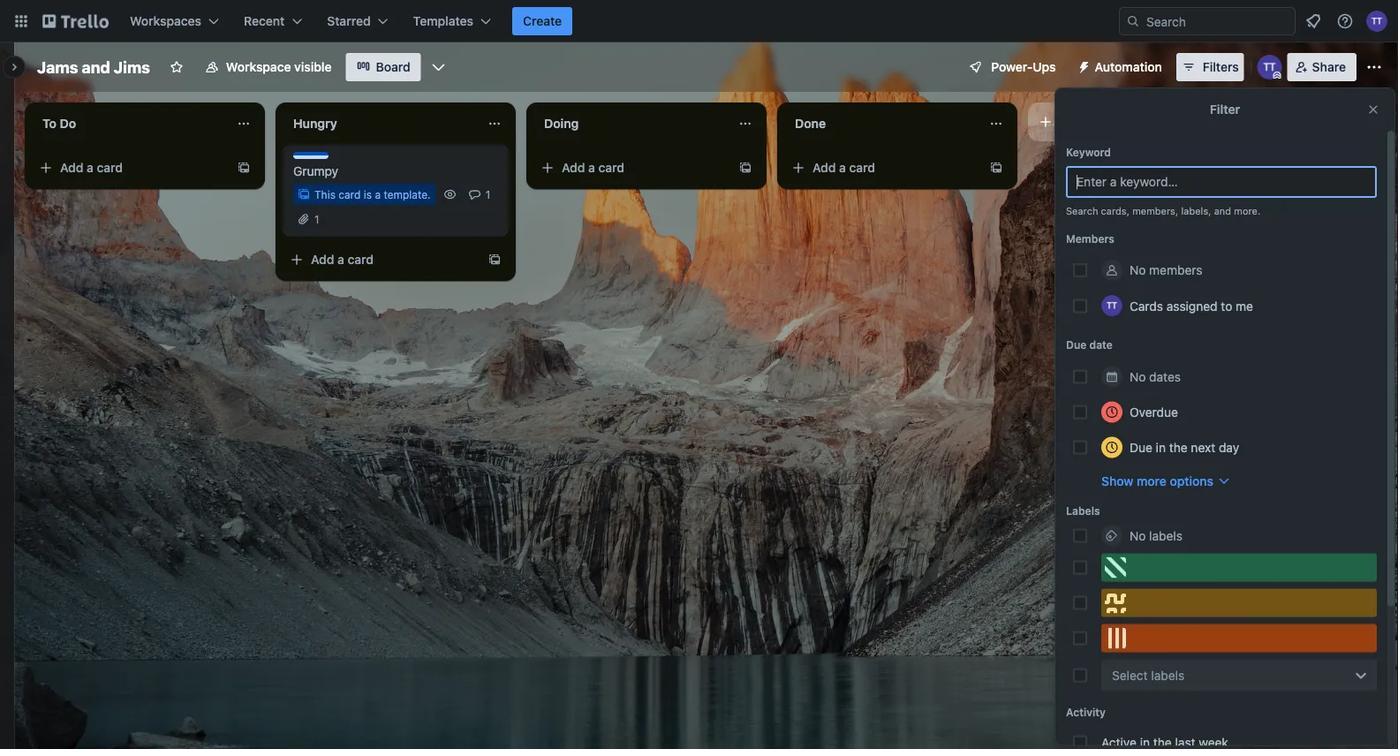 Task type: vqa. For each thing, say whether or not it's contained in the screenshot.
board icon
no



Task type: locate. For each thing, give the bounding box(es) containing it.
and
[[82, 57, 110, 76], [1214, 205, 1231, 217]]

share
[[1312, 60, 1346, 74]]

0 vertical spatial labels
[[1149, 528, 1183, 543]]

date
[[1090, 339, 1113, 351]]

2 no from the top
[[1130, 369, 1146, 384]]

a for done
[[839, 160, 846, 175]]

add a card down done
[[813, 160, 875, 175]]

filters button
[[1176, 53, 1244, 81]]

no left dates
[[1130, 369, 1146, 384]]

add down do
[[60, 160, 83, 175]]

1 right "template."
[[485, 188, 490, 201]]

add for doing
[[562, 160, 585, 175]]

add up keyword
[[1060, 114, 1083, 129]]

to do
[[42, 116, 76, 131]]

labels
[[1149, 528, 1183, 543], [1151, 668, 1185, 682]]

add a card down doing
[[562, 160, 625, 175]]

0 horizontal spatial due
[[1066, 339, 1087, 351]]

1 horizontal spatial terry turtle (terryturtle) image
[[1258, 55, 1282, 79]]

a down to do text box
[[87, 160, 94, 175]]

a for hungry
[[338, 252, 344, 267]]

add a card button down doing text box
[[534, 154, 731, 182]]

assigned
[[1167, 298, 1218, 313]]

members,
[[1132, 205, 1179, 217]]

show more options button
[[1101, 472, 1231, 490]]

card for hungry
[[348, 252, 374, 267]]

starred
[[327, 14, 371, 28]]

3 no from the top
[[1130, 528, 1146, 543]]

labels
[[1066, 505, 1100, 517]]

due date
[[1066, 339, 1113, 351]]

card for done
[[849, 160, 875, 175]]

Board name text field
[[28, 53, 159, 81]]

workspace visible
[[226, 60, 332, 74]]

0 vertical spatial and
[[82, 57, 110, 76]]

no down more
[[1130, 528, 1146, 543]]

a
[[87, 160, 94, 175], [588, 160, 595, 175], [839, 160, 846, 175], [375, 188, 381, 201], [338, 252, 344, 267]]

due left in
[[1130, 440, 1153, 454]]

workspaces
[[130, 14, 201, 28]]

1 horizontal spatial and
[[1214, 205, 1231, 217]]

terry turtle (terryturtle) image
[[1258, 55, 1282, 79], [1101, 295, 1123, 316]]

templates button
[[403, 7, 502, 35]]

add another list button
[[1028, 102, 1268, 141]]

1 vertical spatial labels
[[1151, 668, 1185, 682]]

and left jims
[[82, 57, 110, 76]]

1 vertical spatial due
[[1130, 440, 1153, 454]]

a down doing text box
[[588, 160, 595, 175]]

primary element
[[0, 0, 1398, 42]]

create from template… image
[[237, 161, 251, 175], [738, 161, 753, 175], [989, 161, 1003, 175], [488, 253, 502, 267]]

due
[[1066, 339, 1087, 351], [1130, 440, 1153, 454]]

0 notifications image
[[1303, 11, 1324, 32]]

create from template… image for hungry
[[488, 253, 502, 267]]

show
[[1101, 473, 1134, 488]]

Done text field
[[784, 110, 979, 138]]

1
[[485, 188, 490, 201], [314, 213, 319, 225]]

star or unstar board image
[[169, 60, 184, 74]]

1 vertical spatial no
[[1130, 369, 1146, 384]]

to
[[42, 116, 57, 131]]

add a card button down this card is a template.
[[283, 246, 481, 274]]

card down is
[[348, 252, 374, 267]]

search cards, members, labels, and more.
[[1066, 205, 1261, 217]]

0 vertical spatial due
[[1066, 339, 1087, 351]]

doing
[[544, 116, 579, 131]]

1 vertical spatial terry turtle (terryturtle) image
[[1101, 295, 1123, 316]]

grumpy
[[293, 164, 338, 178]]

no for no labels
[[1130, 528, 1146, 543]]

add a card down do
[[60, 160, 123, 175]]

close popover image
[[1366, 102, 1381, 117]]

add a card
[[60, 160, 123, 175], [562, 160, 625, 175], [813, 160, 875, 175], [311, 252, 374, 267]]

due left the 'date'
[[1066, 339, 1087, 351]]

1 vertical spatial and
[[1214, 205, 1231, 217]]

filter
[[1210, 102, 1240, 117]]

0 horizontal spatial and
[[82, 57, 110, 76]]

jams
[[37, 57, 78, 76]]

this member is an admin of this board. image
[[1273, 72, 1281, 79]]

1 vertical spatial 1
[[314, 213, 319, 225]]

cards
[[1130, 298, 1163, 313]]

labels down show more options button
[[1149, 528, 1183, 543]]

done
[[795, 116, 826, 131]]

2 vertical spatial no
[[1130, 528, 1146, 543]]

day
[[1219, 440, 1239, 454]]

no
[[1130, 263, 1146, 277], [1130, 369, 1146, 384], [1130, 528, 1146, 543]]

color: blue, title: none image
[[293, 152, 329, 159]]

1 horizontal spatial due
[[1130, 440, 1153, 454]]

0 horizontal spatial terry turtle (terryturtle) image
[[1101, 295, 1123, 316]]

overdue
[[1130, 405, 1178, 419]]

0 vertical spatial no
[[1130, 263, 1146, 277]]

terry turtle (terryturtle) image
[[1366, 11, 1388, 32]]

options
[[1170, 473, 1214, 488]]

template.
[[384, 188, 431, 201]]

add down done
[[813, 160, 836, 175]]

add a card button
[[32, 154, 230, 182], [534, 154, 731, 182], [784, 154, 982, 182], [283, 246, 481, 274]]

add down this
[[311, 252, 334, 267]]

power-ups
[[991, 60, 1056, 74]]

terry turtle (terryturtle) image left cards
[[1101, 295, 1123, 316]]

0 vertical spatial terry turtle (terryturtle) image
[[1258, 55, 1282, 79]]

card down to do text box
[[97, 160, 123, 175]]

1 down this
[[314, 213, 319, 225]]

add
[[1060, 114, 1083, 129], [60, 160, 83, 175], [562, 160, 585, 175], [813, 160, 836, 175], [311, 252, 334, 267]]

more
[[1137, 473, 1167, 488]]

Hungry text field
[[283, 110, 477, 138]]

create
[[523, 14, 562, 28]]

Doing text field
[[534, 110, 728, 138]]

show menu image
[[1366, 58, 1383, 76]]

card down done text box at right top
[[849, 160, 875, 175]]

0 vertical spatial 1
[[485, 188, 490, 201]]

a for doing
[[588, 160, 595, 175]]

no up cards
[[1130, 263, 1146, 277]]

templates
[[413, 14, 473, 28]]

terry turtle (terryturtle) image right the filters
[[1258, 55, 1282, 79]]

card
[[97, 160, 123, 175], [598, 160, 625, 175], [849, 160, 875, 175], [339, 188, 361, 201], [348, 252, 374, 267]]

select
[[1112, 668, 1148, 682]]

sm image
[[1070, 53, 1095, 78]]

add a card button down to do text box
[[32, 154, 230, 182]]

add down doing
[[562, 160, 585, 175]]

labels right select
[[1151, 668, 1185, 682]]

activity
[[1066, 706, 1106, 719]]

search
[[1066, 205, 1098, 217]]

and left more.
[[1214, 205, 1231, 217]]

labels,
[[1181, 205, 1211, 217]]

card down doing text box
[[598, 160, 625, 175]]

board link
[[346, 53, 421, 81]]

1 no from the top
[[1130, 263, 1146, 277]]

a right is
[[375, 188, 381, 201]]

a down done text box at right top
[[839, 160, 846, 175]]

next
[[1191, 440, 1216, 454]]

add a card down this
[[311, 252, 374, 267]]

add a card button down done text box at right top
[[784, 154, 982, 182]]

a down this card is a template.
[[338, 252, 344, 267]]

no members
[[1130, 263, 1203, 277]]

is
[[364, 188, 372, 201]]



Task type: describe. For each thing, give the bounding box(es) containing it.
recent button
[[233, 7, 313, 35]]

create button
[[512, 7, 573, 35]]

in
[[1156, 440, 1166, 454]]

power-
[[991, 60, 1033, 74]]

automation
[[1095, 60, 1162, 74]]

back to home image
[[42, 7, 109, 35]]

share button
[[1288, 53, 1357, 81]]

color: green, title: none element
[[1101, 553, 1377, 582]]

dates
[[1149, 369, 1181, 384]]

add a card button for doing
[[534, 154, 731, 182]]

create from template… image for doing
[[738, 161, 753, 175]]

starred button
[[316, 7, 399, 35]]

add a card for to do
[[60, 160, 123, 175]]

due in the next day
[[1130, 440, 1239, 454]]

open information menu image
[[1336, 12, 1354, 30]]

jims
[[114, 57, 150, 76]]

1 horizontal spatial 1
[[485, 188, 490, 201]]

members
[[1066, 232, 1115, 245]]

automation button
[[1070, 53, 1173, 81]]

members
[[1149, 263, 1203, 277]]

filters
[[1203, 60, 1239, 74]]

add a card button for done
[[784, 154, 982, 182]]

create from template… image for to do
[[237, 161, 251, 175]]

another
[[1087, 114, 1132, 129]]

add a card for doing
[[562, 160, 625, 175]]

board
[[376, 60, 410, 74]]

and inside text box
[[82, 57, 110, 76]]

create from template… image for done
[[989, 161, 1003, 175]]

due for due in the next day
[[1130, 440, 1153, 454]]

keyword
[[1066, 146, 1111, 158]]

labels for select labels
[[1151, 668, 1185, 682]]

no labels
[[1130, 528, 1183, 543]]

grumpy link
[[293, 163, 498, 180]]

power-ups button
[[956, 53, 1067, 81]]

list
[[1135, 114, 1152, 129]]

the
[[1169, 440, 1188, 454]]

more.
[[1234, 205, 1261, 217]]

add a card button for to do
[[32, 154, 230, 182]]

recent
[[244, 14, 285, 28]]

hungry
[[293, 116, 337, 131]]

cards assigned to me
[[1130, 298, 1253, 313]]

add another list
[[1060, 114, 1152, 129]]

cards,
[[1101, 205, 1130, 217]]

0 horizontal spatial 1
[[314, 213, 319, 225]]

card for doing
[[598, 160, 625, 175]]

customize views image
[[430, 58, 448, 76]]

color: yellow, title: none element
[[1101, 589, 1377, 617]]

show more options
[[1101, 473, 1214, 488]]

do
[[60, 116, 76, 131]]

card left is
[[339, 188, 361, 201]]

add a card for hungry
[[311, 252, 374, 267]]

Enter a keyword… text field
[[1066, 166, 1377, 198]]

no for no members
[[1130, 263, 1146, 277]]

labels for no labels
[[1149, 528, 1183, 543]]

a for to do
[[87, 160, 94, 175]]

no for no dates
[[1130, 369, 1146, 384]]

add for done
[[813, 160, 836, 175]]

visible
[[294, 60, 332, 74]]

select labels
[[1112, 668, 1185, 682]]

ups
[[1033, 60, 1056, 74]]

add inside button
[[1060, 114, 1083, 129]]

me
[[1236, 298, 1253, 313]]

no dates
[[1130, 369, 1181, 384]]

this card is a template.
[[314, 188, 431, 201]]

To Do text field
[[32, 110, 226, 138]]

workspace
[[226, 60, 291, 74]]

search image
[[1126, 14, 1140, 28]]

color: orange, title: none element
[[1101, 624, 1377, 652]]

to
[[1221, 298, 1233, 313]]

add a card button for hungry
[[283, 246, 481, 274]]

Search field
[[1140, 8, 1295, 34]]

add a card for done
[[813, 160, 875, 175]]

workspace visible button
[[194, 53, 342, 81]]

due for due date
[[1066, 339, 1087, 351]]

jams and jims
[[37, 57, 150, 76]]

add for hungry
[[311, 252, 334, 267]]

workspaces button
[[119, 7, 230, 35]]

add for to do
[[60, 160, 83, 175]]

this
[[314, 188, 336, 201]]

switch to… image
[[12, 12, 30, 30]]

card for to do
[[97, 160, 123, 175]]



